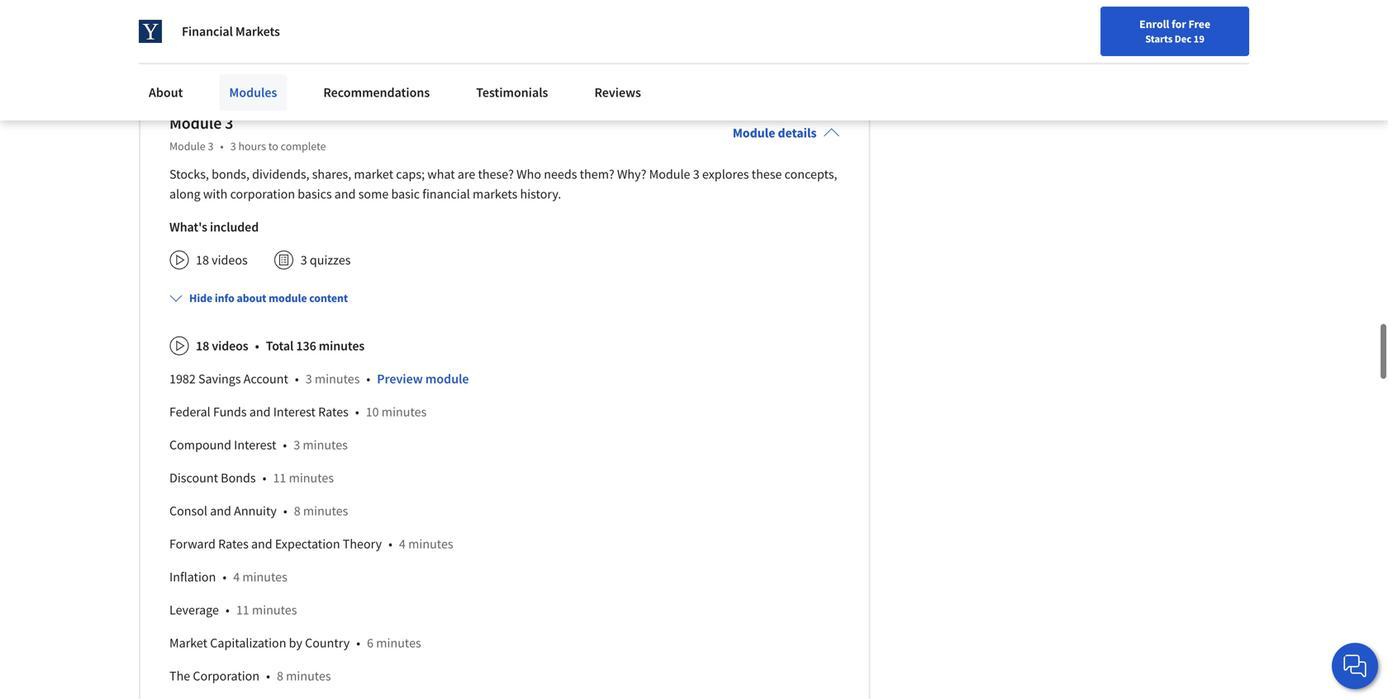 Task type: locate. For each thing, give the bounding box(es) containing it.
recommendations link
[[313, 74, 440, 111]]

rates up inflation • 4 minutes
[[218, 532, 249, 548]]

module for 3
[[169, 108, 222, 129]]

funds
[[213, 399, 247, 416]]

0 vertical spatial 4
[[399, 532, 406, 548]]

18 videos up savings at left
[[196, 333, 248, 350]]

minutes up market capitalization by country • 6 minutes
[[252, 598, 297, 614]]

8 down market capitalization by country • 6 minutes
[[277, 664, 283, 680]]

explores
[[702, 161, 749, 178]]

annuity
[[234, 498, 277, 515]]

total
[[266, 333, 294, 350]]

0 horizontal spatial 4
[[233, 565, 240, 581]]

0 vertical spatial 8
[[294, 498, 301, 515]]

module right preview
[[425, 366, 469, 383]]

basic
[[391, 181, 420, 198]]

discount bonds • 11 minutes
[[169, 465, 334, 482]]

18 up savings at left
[[196, 333, 209, 350]]

1 18 from the top
[[196, 247, 209, 264]]

0 vertical spatial 11
[[273, 465, 286, 482]]

the
[[169, 664, 190, 680]]

rates down '1982 savings account • 3 minutes • preview module'
[[318, 399, 349, 416]]

leverage • 11 minutes
[[169, 598, 297, 614]]

module 3 module 3 • 3 hours to complete
[[169, 108, 326, 149]]

11 up capitalization
[[236, 598, 249, 614]]

2 18 videos from the top
[[196, 333, 248, 350]]

and
[[335, 181, 356, 198], [249, 399, 271, 416], [210, 498, 231, 515], [251, 532, 272, 548]]

4
[[399, 532, 406, 548], [233, 565, 240, 581]]

minutes down by
[[286, 664, 331, 680]]

4 right theory
[[399, 532, 406, 548]]

3 left explores
[[693, 161, 700, 178]]

0 vertical spatial videos
[[212, 247, 248, 264]]

some
[[358, 181, 389, 198]]

module for details
[[733, 120, 775, 137]]

1 vertical spatial module
[[425, 366, 469, 383]]

4 up leverage • 11 minutes at left bottom
[[233, 565, 240, 581]]

these
[[752, 161, 782, 178]]

needs
[[544, 161, 577, 178]]

module up stocks,
[[169, 134, 205, 149]]

1 vertical spatial videos
[[212, 333, 248, 350]]

6
[[367, 631, 374, 647]]

11 up consol and annuity • 8 minutes
[[273, 465, 286, 482]]

module
[[169, 32, 211, 49], [169, 108, 222, 129], [733, 120, 775, 137], [169, 134, 205, 149], [649, 161, 690, 178]]

0 horizontal spatial module
[[269, 286, 307, 301]]

what's
[[169, 214, 207, 231]]

18 videos down "what's included"
[[196, 247, 248, 264]]

yale university image
[[139, 20, 162, 43]]

0 vertical spatial 18
[[196, 247, 209, 264]]

stocks,
[[169, 161, 209, 178]]

0 vertical spatial module
[[269, 286, 307, 301]]

free
[[1189, 17, 1211, 31]]

module
[[269, 286, 307, 301], [425, 366, 469, 383]]

• right account
[[295, 366, 299, 383]]

about
[[149, 84, 183, 101]]

136
[[296, 333, 316, 350]]

18 inside info about module content element
[[196, 333, 209, 350]]

and down shares,
[[335, 181, 356, 198]]

1 vertical spatial 8
[[277, 664, 283, 680]]

18 videos inside info about module content element
[[196, 333, 248, 350]]

module left 2
[[169, 32, 211, 49]]

details
[[778, 120, 817, 137]]

• left total
[[255, 333, 259, 350]]

financial
[[182, 23, 233, 40]]

minutes right 136
[[319, 333, 365, 350]]

module inside dropdown button
[[269, 286, 307, 301]]

8 up expectation
[[294, 498, 301, 515]]

quiz
[[265, 32, 290, 49]]

chat with us image
[[1342, 654, 1368, 680]]

consol
[[169, 498, 207, 515]]

bonds
[[221, 465, 256, 482]]

1 horizontal spatial 4
[[399, 532, 406, 548]]

1 horizontal spatial module
[[425, 366, 469, 383]]

2 18 from the top
[[196, 333, 209, 350]]

caps;
[[396, 161, 425, 178]]

account
[[244, 366, 288, 383]]

interest up discount bonds • 11 minutes
[[234, 432, 276, 449]]

federal funds and interest rates • 10 minutes
[[169, 399, 427, 416]]

market
[[169, 631, 207, 647]]

modules link
[[219, 74, 287, 111]]

• left 6
[[356, 631, 360, 647]]

11
[[273, 465, 286, 482], [236, 598, 249, 614]]

to
[[268, 134, 278, 149]]

1 vertical spatial 11
[[236, 598, 249, 614]]

videos
[[212, 247, 248, 264], [212, 333, 248, 350]]

minutes up consol and annuity • 8 minutes
[[289, 465, 334, 482]]

shares,
[[312, 161, 351, 178]]

8
[[294, 498, 301, 515], [277, 664, 283, 680]]

• up bonds,
[[220, 134, 224, 149]]

discount
[[169, 465, 218, 482]]

videos down included
[[212, 247, 248, 264]]

enroll
[[1140, 17, 1170, 31]]

about link
[[139, 74, 193, 111]]

18 down "what's included"
[[196, 247, 209, 264]]

module right about
[[269, 286, 307, 301]]

testimonials
[[476, 84, 548, 101]]

0 horizontal spatial rates
[[218, 532, 249, 548]]

minutes right theory
[[408, 532, 453, 548]]

3
[[225, 108, 233, 129], [208, 134, 214, 149], [230, 134, 236, 149], [693, 161, 700, 178], [301, 247, 307, 264], [306, 366, 312, 383], [294, 432, 300, 449]]

19
[[1194, 32, 1205, 45]]

module inside stocks, bonds, dividends, shares, market caps; what are these? who needs them? why? module 3 explores these concepts, along with corporation basics and some basic financial markets history.
[[649, 161, 690, 178]]

hide
[[189, 286, 213, 301]]

0 horizontal spatial 11
[[236, 598, 249, 614]]

• inside module 3 module 3 • 3 hours to complete
[[220, 134, 224, 149]]

recommendations
[[323, 84, 430, 101]]

module right why? at top left
[[649, 161, 690, 178]]

for
[[1172, 17, 1186, 31]]

preview
[[377, 366, 423, 383]]

2 videos from the top
[[212, 333, 248, 350]]

content
[[309, 286, 348, 301]]

dividends,
[[252, 161, 309, 178]]

videos up savings at left
[[212, 333, 248, 350]]

bonds,
[[212, 161, 250, 178]]

0 vertical spatial 18 videos
[[196, 247, 248, 264]]

interest down '1982 savings account • 3 minutes • preview module'
[[273, 399, 316, 416]]

1 horizontal spatial rates
[[318, 399, 349, 416]]

module up these
[[733, 120, 775, 137]]

the corporation • 8 minutes
[[169, 664, 331, 680]]

• down capitalization
[[266, 664, 270, 680]]

what's included
[[169, 214, 259, 231]]

• right theory
[[388, 532, 392, 548]]

0 vertical spatial rates
[[318, 399, 349, 416]]

market capitalization by country • 6 minutes
[[169, 631, 421, 647]]

and inside stocks, bonds, dividends, shares, market caps; what are these? who needs them? why? module 3 explores these concepts, along with corporation basics and some basic financial markets history.
[[335, 181, 356, 198]]

rates
[[318, 399, 349, 416], [218, 532, 249, 548]]

• right "bonds"
[[262, 465, 266, 482]]

1 vertical spatial 18
[[196, 333, 209, 350]]

compound interest • 3 minutes
[[169, 432, 348, 449]]

minutes down federal funds and interest rates • 10 minutes
[[303, 432, 348, 449]]

minutes
[[319, 333, 365, 350], [315, 366, 360, 383], [382, 399, 427, 416], [303, 432, 348, 449], [289, 465, 334, 482], [303, 498, 348, 515], [408, 532, 453, 548], [242, 565, 287, 581], [252, 598, 297, 614], [376, 631, 421, 647], [286, 664, 331, 680]]

inflation
[[169, 565, 216, 581]]

1 videos from the top
[[212, 247, 248, 264]]

module down about
[[169, 108, 222, 129]]

1982 savings account • 3 minutes • preview module
[[169, 366, 469, 383]]

1 vertical spatial 18 videos
[[196, 333, 248, 350]]

basics
[[298, 181, 332, 198]]

None search field
[[236, 10, 632, 43]]

included
[[210, 214, 259, 231]]



Task type: vqa. For each thing, say whether or not it's contained in the screenshot.
AKAMAI TECHNOLOGIES, INC.
no



Task type: describe. For each thing, give the bounding box(es) containing it.
hide info about module content button
[[163, 279, 355, 308]]

history.
[[520, 181, 561, 198]]

quizzes
[[310, 247, 351, 264]]

stocks, bonds, dividends, shares, market caps; what are these? who needs them? why? module 3 explores these concepts, along with corporation basics and some basic financial markets history.
[[169, 161, 837, 198]]

3 quizzes
[[301, 247, 351, 264]]

reviews
[[595, 84, 641, 101]]

complete
[[281, 134, 326, 149]]

0 horizontal spatial 8
[[277, 664, 283, 680]]

capitalization
[[210, 631, 286, 647]]

minutes right the 10
[[382, 399, 427, 416]]

english button
[[1041, 0, 1141, 54]]

1 vertical spatial 4
[[233, 565, 240, 581]]

• right inflation
[[223, 565, 227, 581]]

compound
[[169, 432, 231, 449]]

english
[[1071, 19, 1111, 35]]

concepts,
[[785, 161, 837, 178]]

testimonials link
[[466, 74, 558, 111]]

• down inflation • 4 minutes
[[226, 598, 230, 614]]

starts
[[1145, 32, 1173, 45]]

hide info about module content
[[189, 286, 348, 301]]

country
[[305, 631, 350, 647]]

are
[[458, 161, 475, 178]]

• down federal funds and interest rates • 10 minutes
[[283, 432, 287, 449]]

module details
[[733, 120, 817, 137]]

federal
[[169, 399, 211, 416]]

them?
[[580, 161, 615, 178]]

about
[[237, 286, 266, 301]]

info
[[215, 286, 234, 301]]

3 down federal funds and interest rates • 10 minutes
[[294, 432, 300, 449]]

inflation • 4 minutes
[[169, 565, 287, 581]]

show notifications image
[[1165, 21, 1185, 40]]

3 down • total 136 minutes at the left of page
[[306, 366, 312, 383]]

forward rates and expectation theory • 4 minutes
[[169, 532, 453, 548]]

info about module content element
[[163, 272, 840, 700]]

financial markets
[[182, 23, 280, 40]]

3 down modules
[[225, 108, 233, 129]]

• left the 10
[[355, 399, 359, 416]]

1 horizontal spatial 11
[[273, 465, 286, 482]]

theory
[[343, 532, 382, 548]]

0 vertical spatial interest
[[273, 399, 316, 416]]

• total 136 minutes
[[255, 333, 365, 350]]

3 inside stocks, bonds, dividends, shares, market caps; what are these? who needs them? why? module 3 explores these concepts, along with corporation basics and some basic financial markets history.
[[693, 161, 700, 178]]

3 up bonds,
[[208, 134, 214, 149]]

3 left quizzes
[[301, 247, 307, 264]]

module 2 honors quiz
[[169, 32, 290, 49]]

these?
[[478, 161, 514, 178]]

consol and annuity • 8 minutes
[[169, 498, 348, 515]]

financial
[[423, 181, 470, 198]]

and right consol
[[210, 498, 231, 515]]

1 horizontal spatial 8
[[294, 498, 301, 515]]

hours
[[238, 134, 266, 149]]

why?
[[617, 161, 647, 178]]

minutes right 6
[[376, 631, 421, 647]]

3 left hours in the top of the page
[[230, 134, 236, 149]]

10
[[366, 399, 379, 416]]

by
[[289, 631, 302, 647]]

enroll for free starts dec 19
[[1140, 17, 1211, 45]]

minutes up the forward rates and expectation theory • 4 minutes
[[303, 498, 348, 515]]

preview module link
[[377, 366, 469, 383]]

corporation
[[193, 664, 260, 680]]

savings
[[198, 366, 241, 383]]

1 18 videos from the top
[[196, 247, 248, 264]]

leverage
[[169, 598, 219, 614]]

videos inside info about module content element
[[212, 333, 248, 350]]

module for 2
[[169, 32, 211, 49]]

• right annuity
[[283, 498, 287, 515]]

minutes up leverage • 11 minutes at left bottom
[[242, 565, 287, 581]]

2
[[213, 32, 220, 49]]

1 vertical spatial rates
[[218, 532, 249, 548]]

and right 'funds' at bottom
[[249, 399, 271, 416]]

• left preview
[[366, 366, 370, 383]]

honors
[[222, 32, 263, 49]]

who
[[517, 161, 541, 178]]

markets
[[235, 23, 280, 40]]

expectation
[[275, 532, 340, 548]]

1982
[[169, 366, 196, 383]]

and down consol and annuity • 8 minutes
[[251, 532, 272, 548]]

minutes down • total 136 minutes at the left of page
[[315, 366, 360, 383]]

dec
[[1175, 32, 1192, 45]]

what
[[427, 161, 455, 178]]

market
[[354, 161, 393, 178]]

reviews link
[[585, 74, 651, 111]]

forward
[[169, 532, 216, 548]]

1 vertical spatial interest
[[234, 432, 276, 449]]

along
[[169, 181, 201, 198]]



